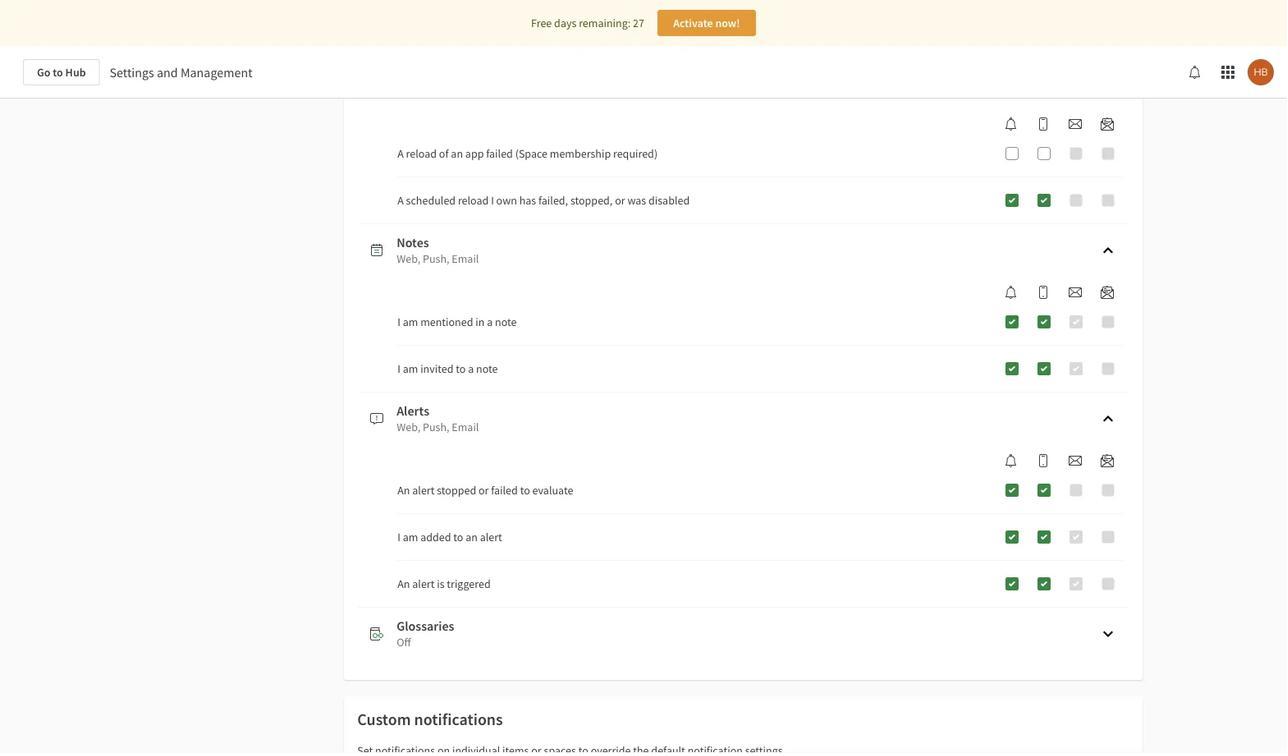 Task type: describe. For each thing, give the bounding box(es) containing it.
notifications sent to your email image for i am mentioned in a note
[[1069, 286, 1082, 299]]

stopped,
[[571, 193, 613, 208]]

now!
[[716, 16, 741, 30]]

a for in
[[487, 315, 493, 329]]

go to hub
[[37, 65, 86, 80]]

0 vertical spatial reload
[[406, 146, 437, 161]]

required)
[[613, 146, 658, 161]]

days
[[554, 16, 577, 30]]

to right the go
[[53, 65, 63, 80]]

activate now!
[[674, 16, 741, 30]]

invited
[[421, 361, 454, 376]]

a reload of an app failed (space membership required)
[[398, 146, 658, 161]]

0 vertical spatial an
[[451, 146, 463, 161]]

2 notifications when using qlik sense in a browser element from the top
[[999, 286, 1025, 299]]

notifications when using qlik sense in a browser image for evaluate
[[1005, 454, 1018, 467]]

push notifications in qlik sense mobile element for evaluate
[[1031, 454, 1057, 467]]

push notifications in qlik sense mobile image
[[1037, 454, 1050, 467]]

notifications when using qlik sense in a browser element for evaluate
[[999, 454, 1025, 467]]

activate now! link
[[658, 10, 756, 36]]

notifications
[[414, 709, 503, 730]]

push notifications in qlik sense mobile image for a reload of an app failed (space membership required)
[[1037, 117, 1050, 131]]

push, for alerts
[[423, 420, 450, 434]]

a for a reload of an app failed (space membership required)
[[398, 146, 404, 161]]

0 vertical spatial failed
[[486, 146, 513, 161]]

email for alerts
[[452, 420, 479, 434]]

mentioned
[[421, 315, 473, 329]]

scheduled
[[406, 193, 456, 208]]

notifications bundled in a daily email digest element for (space
[[1095, 117, 1121, 131]]

a scheduled reload i own has failed, stopped, or was disabled
[[398, 193, 690, 208]]

settings and management
[[110, 64, 253, 80]]

management
[[181, 64, 253, 80]]

i for i am added to an alert
[[398, 530, 401, 544]]

notes
[[397, 234, 429, 250]]

notifications bundled in a daily email digest image for i am mentioned in a note
[[1101, 286, 1114, 299]]

push notifications in qlik sense mobile image for i am mentioned in a note
[[1037, 286, 1050, 299]]

own
[[497, 193, 517, 208]]

am for invited
[[403, 361, 418, 376]]

a for to
[[468, 361, 474, 376]]

notifications sent to your email image
[[1069, 117, 1082, 131]]

triggered
[[447, 577, 491, 591]]

evaluate
[[533, 483, 574, 498]]

added
[[421, 530, 451, 544]]

email for notes
[[452, 251, 479, 266]]

has
[[520, 193, 536, 208]]

is
[[437, 577, 445, 591]]

go to hub link
[[23, 59, 100, 85]]

2 notifications bundled in a daily email digest element from the top
[[1095, 286, 1121, 299]]

to right invited
[[456, 361, 466, 376]]

membership
[[550, 146, 611, 161]]

i am mentioned in a note
[[398, 315, 517, 329]]

notifications sent to your email element for (space
[[1063, 117, 1089, 131]]

remaining:
[[579, 16, 631, 30]]

failed,
[[539, 193, 568, 208]]

notes web, push, email
[[397, 234, 479, 266]]

to right added
[[454, 530, 463, 544]]

glossaries off
[[397, 618, 455, 650]]

am for added
[[403, 530, 418, 544]]

an alert stopped or failed to evaluate
[[398, 483, 574, 498]]

1 horizontal spatial reload
[[458, 193, 489, 208]]

app
[[466, 146, 484, 161]]

an for an alert is triggered
[[398, 577, 410, 591]]

hub
[[65, 65, 86, 80]]

a for a scheduled reload i own has failed, stopped, or was disabled
[[398, 193, 404, 208]]



Task type: vqa. For each thing, say whether or not it's contained in the screenshot.
1st Push notifications in Qlik Sense Mobile element from the bottom
yes



Task type: locate. For each thing, give the bounding box(es) containing it.
push notifications in qlik sense mobile image
[[1037, 117, 1050, 131], [1037, 286, 1050, 299]]

reload left own
[[458, 193, 489, 208]]

3 notifications when using qlik sense in a browser image from the top
[[1005, 454, 1018, 467]]

notifications sent to your email image for an alert stopped or failed to evaluate
[[1069, 454, 1082, 467]]

or left was
[[615, 193, 625, 208]]

0 vertical spatial an
[[398, 483, 410, 498]]

1 an from the top
[[398, 483, 410, 498]]

1 vertical spatial push notifications in qlik sense mobile image
[[1037, 286, 1050, 299]]

2 notifications sent to your email image from the top
[[1069, 454, 1082, 467]]

reload left of
[[406, 146, 437, 161]]

3 push notifications in qlik sense mobile element from the top
[[1031, 454, 1057, 467]]

1 vertical spatial alert
[[480, 530, 502, 544]]

a right invited
[[468, 361, 474, 376]]

1 vertical spatial reload
[[458, 193, 489, 208]]

2 web, from the top
[[397, 420, 421, 434]]

alert for an alert is triggered
[[412, 577, 435, 591]]

0 vertical spatial a
[[487, 315, 493, 329]]

web, down notes
[[397, 251, 421, 266]]

i left "mentioned"
[[398, 315, 401, 329]]

note right in in the top of the page
[[495, 315, 517, 329]]

am left "mentioned"
[[403, 315, 418, 329]]

an left is
[[398, 577, 410, 591]]

a
[[398, 146, 404, 161], [398, 193, 404, 208]]

i for i am mentioned in a note
[[398, 315, 401, 329]]

failed
[[486, 146, 513, 161], [491, 483, 518, 498]]

push, inside notes web, push, email
[[423, 251, 450, 266]]

notifications bundled in a daily email digest element
[[1095, 117, 1121, 131], [1095, 286, 1121, 299], [1095, 454, 1121, 467]]

push notifications in qlik sense mobile element
[[1031, 117, 1057, 131], [1031, 286, 1057, 299], [1031, 454, 1057, 467]]

note for i am mentioned in a note
[[495, 315, 517, 329]]

2 vertical spatial am
[[403, 530, 418, 544]]

0 horizontal spatial an
[[451, 146, 463, 161]]

email inside alerts web, push, email
[[452, 420, 479, 434]]

an left stopped
[[398, 483, 410, 498]]

settings
[[110, 64, 154, 80]]

1 vertical spatial notifications when using qlik sense in a browser element
[[999, 286, 1025, 299]]

i am added to an alert
[[398, 530, 502, 544]]

i left own
[[491, 193, 494, 208]]

2 vertical spatial notifications when using qlik sense in a browser image
[[1005, 454, 1018, 467]]

notifications bundled in a daily email digest image for a reload of an app failed (space membership required)
[[1101, 117, 1114, 131]]

alerts web, push, email
[[397, 402, 479, 434]]

push, for notes
[[423, 251, 450, 266]]

1 vertical spatial notifications bundled in a daily email digest element
[[1095, 286, 1121, 299]]

email inside notes web, push, email
[[452, 251, 479, 266]]

web, for notes
[[397, 251, 421, 266]]

2 notifications when using qlik sense in a browser image from the top
[[1005, 286, 1018, 299]]

a
[[487, 315, 493, 329], [468, 361, 474, 376]]

notifications sent to your email element for evaluate
[[1063, 454, 1089, 467]]

notifications when using qlik sense in a browser image for (space
[[1005, 117, 1018, 131]]

note
[[495, 315, 517, 329], [476, 361, 498, 376]]

2 an from the top
[[398, 577, 410, 591]]

i left added
[[398, 530, 401, 544]]

alert left is
[[412, 577, 435, 591]]

(space
[[515, 146, 548, 161]]

1 vertical spatial note
[[476, 361, 498, 376]]

in
[[476, 315, 485, 329]]

1 vertical spatial an
[[398, 577, 410, 591]]

2 notifications sent to your email element from the top
[[1063, 286, 1089, 299]]

1 notifications sent to your email element from the top
[[1063, 117, 1089, 131]]

3 am from the top
[[403, 530, 418, 544]]

custom
[[357, 709, 411, 730]]

2 notifications bundled in a daily email digest image from the top
[[1101, 286, 1114, 299]]

of
[[439, 146, 449, 161]]

web,
[[397, 251, 421, 266], [397, 420, 421, 434]]

howard brown image
[[1248, 59, 1275, 85]]

an right added
[[466, 530, 478, 544]]

1 vertical spatial notifications sent to your email image
[[1069, 454, 1082, 467]]

a left of
[[398, 146, 404, 161]]

a left scheduled
[[398, 193, 404, 208]]

2 vertical spatial push notifications in qlik sense mobile element
[[1031, 454, 1057, 467]]

1 am from the top
[[403, 315, 418, 329]]

0 vertical spatial notifications when using qlik sense in a browser element
[[999, 117, 1025, 131]]

an
[[451, 146, 463, 161], [466, 530, 478, 544]]

reload
[[406, 146, 437, 161], [458, 193, 489, 208]]

notifications sent to your email image
[[1069, 286, 1082, 299], [1069, 454, 1082, 467]]

1 notifications when using qlik sense in a browser element from the top
[[999, 117, 1025, 131]]

and
[[157, 64, 178, 80]]

notifications bundled in a daily email digest image
[[1101, 454, 1114, 467]]

1 vertical spatial push,
[[423, 420, 450, 434]]

1 push notifications in qlik sense mobile element from the top
[[1031, 117, 1057, 131]]

failed right stopped
[[491, 483, 518, 498]]

0 vertical spatial push notifications in qlik sense mobile image
[[1037, 117, 1050, 131]]

email down i am invited to a note
[[452, 420, 479, 434]]

alert
[[412, 483, 435, 498], [480, 530, 502, 544], [412, 577, 435, 591]]

0 vertical spatial or
[[615, 193, 625, 208]]

1 vertical spatial a
[[398, 193, 404, 208]]

email up i am mentioned in a note
[[452, 251, 479, 266]]

am for mentioned
[[403, 315, 418, 329]]

notifications sent to your email element
[[1063, 117, 1089, 131], [1063, 286, 1089, 299], [1063, 454, 1089, 467]]

1 notifications bundled in a daily email digest element from the top
[[1095, 117, 1121, 131]]

alert for an alert stopped or failed to evaluate
[[412, 483, 435, 498]]

1 notifications bundled in a daily email digest image from the top
[[1101, 117, 1114, 131]]

was
[[628, 193, 646, 208]]

activate
[[674, 16, 713, 30]]

0 vertical spatial push,
[[423, 251, 450, 266]]

a right in in the top of the page
[[487, 315, 493, 329]]

0 vertical spatial a
[[398, 146, 404, 161]]

1 horizontal spatial or
[[615, 193, 625, 208]]

notifications when using qlik sense in a browser image
[[1005, 117, 1018, 131], [1005, 286, 1018, 299], [1005, 454, 1018, 467]]

2 email from the top
[[452, 420, 479, 434]]

web, inside notes web, push, email
[[397, 251, 421, 266]]

3 notifications sent to your email element from the top
[[1063, 454, 1089, 467]]

2 vertical spatial notifications bundled in a daily email digest element
[[1095, 454, 1121, 467]]

1 vertical spatial web,
[[397, 420, 421, 434]]

3 notifications when using qlik sense in a browser element from the top
[[999, 454, 1025, 467]]

1 push notifications in qlik sense mobile image from the top
[[1037, 117, 1050, 131]]

1 push, from the top
[[423, 251, 450, 266]]

0 vertical spatial notifications bundled in a daily email digest image
[[1101, 117, 1114, 131]]

2 vertical spatial notifications when using qlik sense in a browser element
[[999, 454, 1025, 467]]

2 am from the top
[[403, 361, 418, 376]]

am
[[403, 315, 418, 329], [403, 361, 418, 376], [403, 530, 418, 544]]

to
[[53, 65, 63, 80], [456, 361, 466, 376], [520, 483, 530, 498], [454, 530, 463, 544]]

0 vertical spatial web,
[[397, 251, 421, 266]]

1 vertical spatial an
[[466, 530, 478, 544]]

0 horizontal spatial or
[[479, 483, 489, 498]]

0 vertical spatial am
[[403, 315, 418, 329]]

0 vertical spatial email
[[452, 251, 479, 266]]

am left added
[[403, 530, 418, 544]]

1 vertical spatial push notifications in qlik sense mobile element
[[1031, 286, 1057, 299]]

stopped
[[437, 483, 476, 498]]

i
[[491, 193, 494, 208], [398, 315, 401, 329], [398, 361, 401, 376], [398, 530, 401, 544]]

3 notifications bundled in a daily email digest element from the top
[[1095, 454, 1121, 467]]

i for i am invited to a note
[[398, 361, 401, 376]]

0 vertical spatial notifications when using qlik sense in a browser image
[[1005, 117, 1018, 131]]

1 vertical spatial or
[[479, 483, 489, 498]]

to left evaluate
[[520, 483, 530, 498]]

2 a from the top
[[398, 193, 404, 208]]

27
[[633, 16, 645, 30]]

1 email from the top
[[452, 251, 479, 266]]

1 notifications sent to your email image from the top
[[1069, 286, 1082, 299]]

an alert is triggered
[[398, 577, 491, 591]]

1 vertical spatial failed
[[491, 483, 518, 498]]

am left invited
[[403, 361, 418, 376]]

note for i am invited to a note
[[476, 361, 498, 376]]

0 horizontal spatial a
[[468, 361, 474, 376]]

2 push, from the top
[[423, 420, 450, 434]]

an right of
[[451, 146, 463, 161]]

2 push notifications in qlik sense mobile element from the top
[[1031, 286, 1057, 299]]

alerts
[[397, 402, 430, 419]]

push, down alerts
[[423, 420, 450, 434]]

note down in in the top of the page
[[476, 361, 498, 376]]

0 horizontal spatial reload
[[406, 146, 437, 161]]

1 vertical spatial am
[[403, 361, 418, 376]]

custom notifications main content
[[0, 0, 1288, 753]]

1 notifications when using qlik sense in a browser image from the top
[[1005, 117, 1018, 131]]

web, down alerts
[[397, 420, 421, 434]]

1 vertical spatial a
[[468, 361, 474, 376]]

0 vertical spatial notifications bundled in a daily email digest element
[[1095, 117, 1121, 131]]

notifications when using qlik sense in a browser element for (space
[[999, 117, 1025, 131]]

off
[[397, 635, 411, 650]]

or right stopped
[[479, 483, 489, 498]]

i left invited
[[398, 361, 401, 376]]

1 horizontal spatial an
[[466, 530, 478, 544]]

an for an alert stopped or failed to evaluate
[[398, 483, 410, 498]]

1 vertical spatial email
[[452, 420, 479, 434]]

0 vertical spatial note
[[495, 315, 517, 329]]

an
[[398, 483, 410, 498], [398, 577, 410, 591]]

push, inside alerts web, push, email
[[423, 420, 450, 434]]

2 vertical spatial notifications sent to your email element
[[1063, 454, 1089, 467]]

i am invited to a note
[[398, 361, 498, 376]]

0 vertical spatial alert
[[412, 483, 435, 498]]

disabled
[[649, 193, 690, 208]]

1 vertical spatial notifications when using qlik sense in a browser image
[[1005, 286, 1018, 299]]

0 vertical spatial notifications sent to your email image
[[1069, 286, 1082, 299]]

alert left stopped
[[412, 483, 435, 498]]

notifications bundled in a daily email digest image
[[1101, 117, 1114, 131], [1101, 286, 1114, 299]]

failed right app
[[486, 146, 513, 161]]

0 vertical spatial push notifications in qlik sense mobile element
[[1031, 117, 1057, 131]]

0 vertical spatial notifications sent to your email element
[[1063, 117, 1089, 131]]

push notifications in qlik sense mobile element for (space
[[1031, 117, 1057, 131]]

notifications bundled in a daily email digest element for evaluate
[[1095, 454, 1121, 467]]

push,
[[423, 251, 450, 266], [423, 420, 450, 434]]

web, for alerts
[[397, 420, 421, 434]]

1 vertical spatial notifications sent to your email element
[[1063, 286, 1089, 299]]

1 web, from the top
[[397, 251, 421, 266]]

glossaries
[[397, 618, 455, 634]]

free
[[531, 16, 552, 30]]

custom notifications
[[357, 709, 503, 730]]

alert down an alert stopped or failed to evaluate
[[480, 530, 502, 544]]

1 vertical spatial notifications bundled in a daily email digest image
[[1101, 286, 1114, 299]]

notifications when using qlik sense in a browser element
[[999, 117, 1025, 131], [999, 286, 1025, 299], [999, 454, 1025, 467]]

push, down notes
[[423, 251, 450, 266]]

1 a from the top
[[398, 146, 404, 161]]

free days remaining: 27
[[531, 16, 645, 30]]

2 push notifications in qlik sense mobile image from the top
[[1037, 286, 1050, 299]]

or
[[615, 193, 625, 208], [479, 483, 489, 498]]

email
[[452, 251, 479, 266], [452, 420, 479, 434]]

web, inside alerts web, push, email
[[397, 420, 421, 434]]

1 horizontal spatial a
[[487, 315, 493, 329]]

go
[[37, 65, 50, 80]]

2 vertical spatial alert
[[412, 577, 435, 591]]



